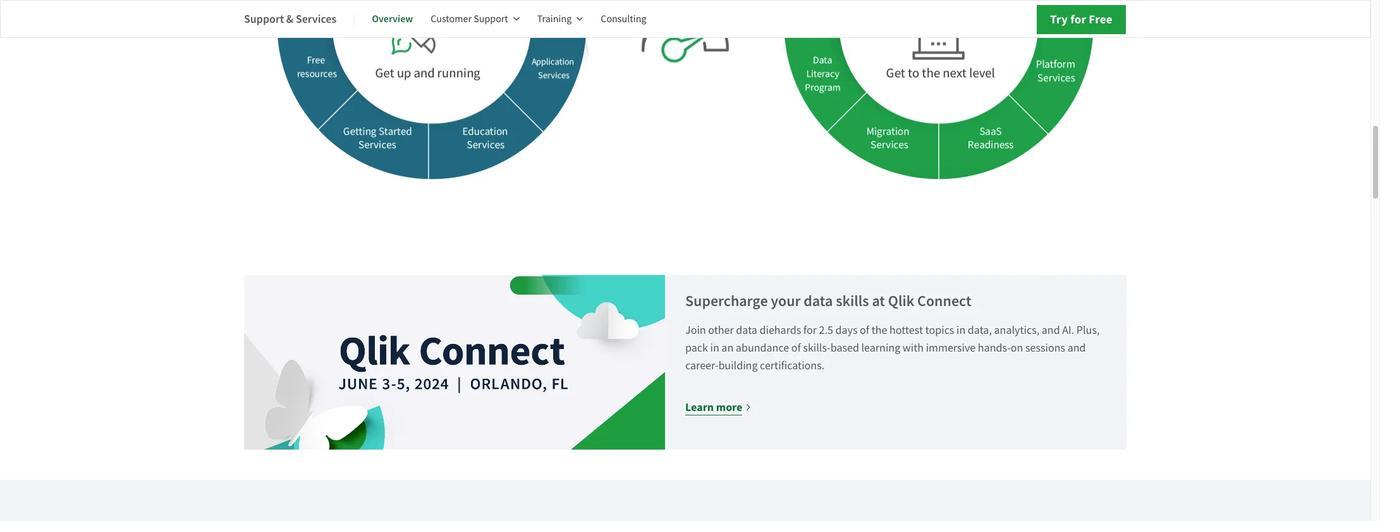 Task type: vqa. For each thing, say whether or not it's contained in the screenshot.
Qlik Sense link
no



Task type: locate. For each thing, give the bounding box(es) containing it.
for left "2.5"
[[804, 323, 817, 338]]

on
[[1011, 341, 1023, 356]]

in
[[957, 323, 966, 338], [710, 341, 719, 356]]

0 horizontal spatial in
[[710, 341, 719, 356]]

0 horizontal spatial and
[[1042, 323, 1060, 338]]

1 horizontal spatial for
[[1071, 11, 1087, 27]]

ai.
[[1062, 323, 1074, 338]]

support right customer on the top of the page
[[474, 13, 508, 25]]

skills
[[836, 291, 869, 311]]

for
[[1071, 11, 1087, 27], [804, 323, 817, 338]]

based
[[831, 341, 859, 356]]

of up certifications.
[[792, 341, 801, 356]]

at
[[872, 291, 885, 311]]

0 horizontal spatial of
[[792, 341, 801, 356]]

for inside join other data diehards for 2.5 days of the hottest topics in data, analytics, and ai. plus, pack in an abundance of skills-based learning with immersive hands-on sessions and career-building certifications.
[[804, 323, 817, 338]]

1 horizontal spatial of
[[860, 323, 870, 338]]

overview link
[[372, 4, 413, 34]]

hottest
[[890, 323, 923, 338]]

1 horizontal spatial in
[[957, 323, 966, 338]]

for inside try for free link
[[1071, 11, 1087, 27]]

learning
[[862, 341, 901, 356]]

support & services
[[244, 11, 337, 26]]

analytics,
[[994, 323, 1040, 338]]

1 horizontal spatial data
[[804, 291, 833, 311]]

data inside join other data diehards for 2.5 days of the hottest topics in data, analytics, and ai. plus, pack in an abundance of skills-based learning with immersive hands-on sessions and career-building certifications.
[[736, 323, 757, 338]]

of
[[860, 323, 870, 338], [792, 341, 801, 356]]

1 vertical spatial of
[[792, 341, 801, 356]]

training link
[[537, 4, 583, 34]]

learn
[[685, 400, 714, 415]]

0 vertical spatial data
[[804, 291, 833, 311]]

training
[[537, 13, 572, 25]]

qlik
[[888, 291, 915, 311]]

customer support
[[431, 13, 508, 25]]

data up the abundance
[[736, 323, 757, 338]]

plus,
[[1077, 323, 1100, 338]]

1 horizontal spatial support
[[474, 13, 508, 25]]

data up "2.5"
[[804, 291, 833, 311]]

data for other
[[736, 323, 757, 338]]

1 horizontal spatial and
[[1068, 341, 1086, 356]]

1 vertical spatial data
[[736, 323, 757, 338]]

of left the
[[860, 323, 870, 338]]

certifications.
[[760, 359, 825, 373]]

0 horizontal spatial data
[[736, 323, 757, 338]]

0 vertical spatial for
[[1071, 11, 1087, 27]]

0 horizontal spatial for
[[804, 323, 817, 338]]

support left & in the left of the page
[[244, 11, 284, 26]]

for right "try" on the top of page
[[1071, 11, 1087, 27]]

support inside the customer support link
[[474, 13, 508, 25]]

try for free link
[[1037, 5, 1126, 34]]

services
[[296, 11, 337, 26]]

data
[[804, 291, 833, 311], [736, 323, 757, 338]]

&
[[286, 11, 294, 26]]

in left data,
[[957, 323, 966, 338]]

the
[[872, 323, 887, 338]]

overview
[[372, 12, 413, 25]]

0 vertical spatial in
[[957, 323, 966, 338]]

1 vertical spatial for
[[804, 323, 817, 338]]

support
[[244, 11, 284, 26], [474, 13, 508, 25]]

data for your
[[804, 291, 833, 311]]

and
[[1042, 323, 1060, 338], [1068, 341, 1086, 356]]

join other data diehards for 2.5 days of the hottest topics in data, analytics, and ai. plus, pack in an abundance of skills-based learning with immersive hands-on sessions and career-building certifications.
[[685, 323, 1100, 373]]

and down ai.
[[1068, 341, 1086, 356]]

and left ai.
[[1042, 323, 1060, 338]]

in left an
[[710, 341, 719, 356]]

supercharge
[[685, 291, 768, 311]]

more
[[716, 400, 743, 415]]

supercharge your data skills at qlik connect
[[685, 291, 972, 311]]

topics
[[926, 323, 954, 338]]



Task type: describe. For each thing, give the bounding box(es) containing it.
1 vertical spatial and
[[1068, 341, 1086, 356]]

1 vertical spatial in
[[710, 341, 719, 356]]

skills-
[[803, 341, 831, 356]]

0 vertical spatial and
[[1042, 323, 1060, 338]]

diehards
[[760, 323, 801, 338]]

connect
[[918, 291, 972, 311]]

join
[[685, 323, 706, 338]]

0 horizontal spatial support
[[244, 11, 284, 26]]

consulting
[[601, 13, 647, 25]]

hands-
[[978, 341, 1011, 356]]

consulting link
[[601, 4, 647, 34]]

support & services menu bar
[[244, 4, 664, 34]]

your
[[771, 291, 801, 311]]

career-
[[685, 359, 719, 373]]

pack
[[685, 341, 708, 356]]

try for free
[[1050, 11, 1113, 27]]

customer
[[431, 13, 472, 25]]

an
[[722, 341, 734, 356]]

customer support link
[[431, 4, 520, 34]]

2.5
[[819, 323, 833, 338]]

other
[[708, 323, 734, 338]]

abundance
[[736, 341, 789, 356]]

days
[[836, 323, 858, 338]]

try
[[1050, 11, 1068, 27]]

data,
[[968, 323, 992, 338]]

learn more link
[[685, 399, 752, 416]]

immersive
[[926, 341, 976, 356]]

building
[[719, 359, 758, 373]]

with
[[903, 341, 924, 356]]

0 vertical spatial of
[[860, 323, 870, 338]]

sessions
[[1026, 341, 1066, 356]]

free
[[1089, 11, 1113, 27]]

learn more
[[685, 400, 743, 415]]



